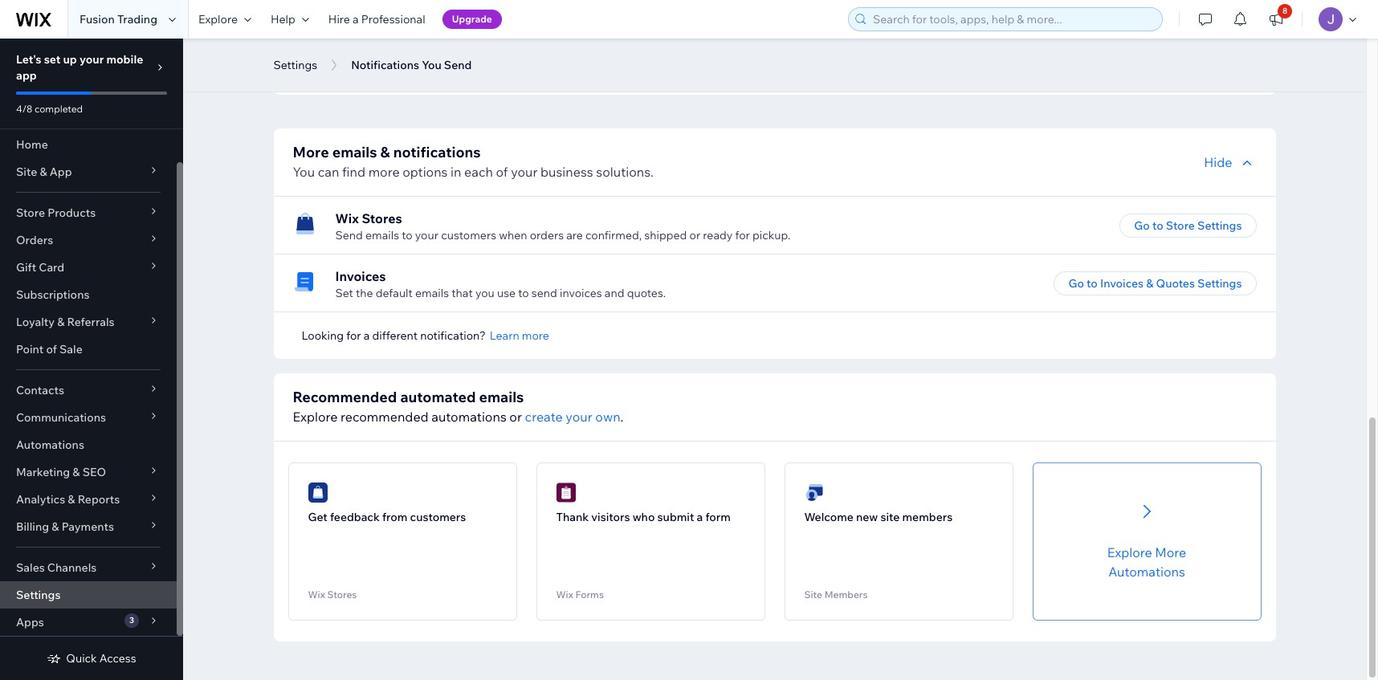 Task type: describe. For each thing, give the bounding box(es) containing it.
Search for tools, apps, help & more... field
[[868, 8, 1158, 31]]

contacts
[[16, 383, 64, 398]]

forms
[[576, 589, 604, 601]]

different
[[372, 329, 418, 343]]

sales channels button
[[0, 554, 177, 582]]

set inside wix forms set up automation
[[600, 582, 618, 596]]

settings inside button
[[1198, 276, 1242, 291]]

marketing & seo
[[16, 465, 106, 480]]

emails inside "more emails & notifications you can find more options in each of your business solutions."
[[332, 143, 377, 161]]

of inside "more emails & notifications you can find more options in each of your business solutions."
[[496, 164, 508, 180]]

thank
[[556, 510, 589, 525]]

learn
[[490, 329, 519, 343]]

your inside the recommended automated emails explore recommended automations or create your own .
[[566, 409, 593, 425]]

site members
[[805, 589, 868, 601]]

go to invoices & quotes settings
[[1069, 276, 1242, 291]]

home link
[[0, 131, 177, 158]]

find
[[342, 164, 366, 180]]

in
[[451, 164, 461, 180]]

& inside "more emails & notifications you can find more options in each of your business solutions."
[[380, 143, 390, 161]]

email
[[298, 29, 331, 45]]

3
[[129, 615, 134, 626]]

to inside 'invoices set the default emails that you use to send invoices and quotes.'
[[518, 286, 529, 300]]

fusion
[[80, 12, 115, 27]]

stores for wix stores send emails to your customers when orders are confirmed, shipped or ready for pickup.
[[362, 210, 402, 227]]

site & app
[[16, 165, 72, 179]]

submit
[[658, 510, 694, 525]]

category image for get
[[308, 483, 327, 503]]

site
[[881, 510, 900, 525]]

settings inside sidebar element
[[16, 588, 61, 602]]

hide button
[[1204, 153, 1257, 172]]

professional
[[361, 12, 425, 27]]

4/8 completed
[[16, 103, 83, 115]]

invoices inside go to invoices & quotes settings button
[[1101, 276, 1144, 291]]

subscriptions link
[[0, 281, 177, 308]]

settings inside button
[[274, 58, 317, 72]]

hire a professional link
[[319, 0, 435, 39]]

app
[[16, 68, 37, 83]]

analytics & reports
[[16, 492, 120, 507]]

go for invoices
[[1069, 276, 1084, 291]]

notification?
[[420, 329, 486, 343]]

point
[[16, 342, 44, 357]]

more inside "more emails & notifications you can find more options in each of your business solutions."
[[368, 164, 400, 180]]

recover
[[396, 29, 442, 45]]

gift card
[[16, 260, 64, 275]]

home
[[16, 137, 48, 152]]

can
[[318, 164, 339, 180]]

send for you
[[444, 58, 472, 72]]

you inside "more emails & notifications you can find more options in each of your business solutions."
[[293, 164, 315, 180]]

settings button
[[265, 53, 325, 77]]

when
[[499, 228, 527, 243]]

emails inside 'invoices set the default emails that you use to send invoices and quotes.'
[[415, 286, 449, 300]]

4/8
[[16, 103, 32, 115]]

to inside wix stores send emails to your customers when orders are confirmed, shipped or ready for pickup.
[[402, 228, 413, 243]]

8 button
[[1259, 0, 1294, 39]]

quick access
[[66, 651, 136, 666]]

explore for explore more automations
[[1108, 545, 1152, 561]]

orders
[[530, 228, 564, 243]]

set
[[44, 52, 61, 67]]

analytics & reports button
[[0, 486, 177, 513]]

automations
[[432, 409, 507, 425]]

notifications
[[351, 58, 419, 72]]

or inside wix stores send emails to your customers when orders are confirmed, shipped or ready for pickup.
[[690, 228, 701, 243]]

trading
[[117, 12, 157, 27]]

fusion trading
[[80, 12, 157, 27]]

referrals
[[67, 315, 115, 329]]

and
[[605, 286, 625, 300]]

members
[[825, 589, 868, 601]]

site for site members
[[805, 589, 823, 601]]

set up automation button for who
[[556, 577, 745, 601]]

hire a professional
[[328, 12, 425, 27]]

go to store settings
[[1135, 219, 1242, 233]]

confirmed,
[[586, 228, 642, 243]]

channels
[[47, 561, 97, 575]]

settings link
[[0, 582, 177, 609]]

pickup.
[[753, 228, 791, 243]]

recommended
[[341, 409, 429, 425]]

set inside wix stores set up automation
[[352, 582, 370, 596]]

invoices
[[560, 286, 602, 300]]

communications
[[16, 410, 106, 425]]

explore for explore
[[198, 12, 238, 27]]

billing & payments
[[16, 520, 114, 534]]

card
[[39, 260, 64, 275]]

invoices inside 'invoices set the default emails that you use to send invoices and quotes.'
[[335, 268, 386, 284]]

visitors for to
[[334, 29, 378, 45]]

hire
[[328, 12, 350, 27]]

settings inside "button"
[[1198, 219, 1242, 233]]

members
[[903, 510, 953, 525]]

to inside email visitors to recover abandoned checkout installed for you
[[381, 29, 393, 45]]

you
[[475, 286, 495, 300]]

your inside wix stores send emails to your customers when orders are confirmed, shipped or ready for pickup.
[[415, 228, 439, 243]]

create
[[525, 409, 563, 425]]

mobile
[[106, 52, 143, 67]]

help button
[[261, 0, 319, 39]]

hide
[[1204, 154, 1233, 170]]

from
[[382, 510, 408, 525]]

emails inside the recommended automated emails explore recommended automations or create your own .
[[479, 388, 524, 406]]

each
[[464, 164, 493, 180]]

up
[[63, 52, 77, 67]]

welcome new site members
[[805, 510, 953, 525]]

sale
[[59, 342, 83, 357]]

automation for customers
[[390, 582, 453, 596]]

billing & payments button
[[0, 513, 177, 541]]

form
[[706, 510, 731, 525]]

completed
[[35, 103, 83, 115]]

up for feedback
[[373, 582, 388, 596]]

create your own button
[[525, 407, 621, 427]]

loyalty & referrals
[[16, 315, 115, 329]]

& for app
[[40, 165, 47, 179]]

emails inside wix stores send emails to your customers when orders are confirmed, shipped or ready for pickup.
[[366, 228, 399, 243]]

.
[[621, 409, 624, 425]]

learn more button
[[490, 329, 549, 343]]

options
[[403, 164, 448, 180]]

of inside sidebar element
[[46, 342, 57, 357]]



Task type: vqa. For each thing, say whether or not it's contained in the screenshot.
'delivery' at the left bottom
no



Task type: locate. For each thing, give the bounding box(es) containing it.
1 horizontal spatial explore
[[293, 409, 338, 425]]

& for reports
[[68, 492, 75, 507]]

wix for wix stores send emails to your customers when orders are confirmed, shipped or ready for pickup.
[[335, 210, 359, 227]]

payments
[[62, 520, 114, 534]]

0 vertical spatial of
[[496, 164, 508, 180]]

more inside explore more automations
[[1155, 545, 1187, 561]]

0 vertical spatial or
[[690, 228, 701, 243]]

wix for wix stores set up automation
[[308, 589, 325, 601]]

your
[[80, 52, 104, 67], [511, 164, 538, 180], [415, 228, 439, 243], [566, 409, 593, 425]]

0 vertical spatial automations
[[16, 438, 84, 452]]

for right ready
[[735, 228, 750, 243]]

2 category image from the left
[[556, 483, 576, 503]]

& left notifications
[[380, 143, 390, 161]]

site inside 'dropdown button'
[[16, 165, 37, 179]]

email visitors to recover abandoned checkout installed for you
[[298, 29, 514, 83]]

automations inside explore more automations
[[1109, 564, 1186, 580]]

0 horizontal spatial store
[[16, 206, 45, 220]]

installed
[[303, 72, 355, 83]]

1 set up automation button from the left
[[308, 577, 497, 601]]

1 vertical spatial site
[[805, 589, 823, 601]]

wix for wix forms set up automation
[[556, 589, 573, 601]]

automation inside button
[[887, 582, 949, 596]]

of
[[496, 164, 508, 180], [46, 342, 57, 357]]

wix inside wix stores set up automation
[[308, 589, 325, 601]]

billing
[[16, 520, 49, 534]]

customers inside wix stores send emails to your customers when orders are confirmed, shipped or ready for pickup.
[[441, 228, 497, 243]]

your right up
[[80, 52, 104, 67]]

a right hire
[[353, 12, 359, 27]]

communications button
[[0, 404, 177, 431]]

up right members
[[869, 582, 884, 596]]

get
[[308, 510, 328, 525]]

for
[[358, 72, 377, 83]]

reports
[[78, 492, 120, 507]]

you
[[380, 72, 400, 83]]

to
[[381, 29, 393, 45], [1153, 219, 1164, 233], [402, 228, 413, 243], [1087, 276, 1098, 291], [518, 286, 529, 300]]

recommended automated emails explore recommended automations or create your own .
[[293, 388, 624, 425]]

set
[[335, 286, 353, 300], [352, 582, 370, 596], [600, 582, 618, 596], [848, 582, 867, 596]]

go to invoices & quotes settings button
[[1054, 272, 1257, 296]]

2 horizontal spatial set up automation button
[[805, 577, 993, 601]]

store inside popup button
[[16, 206, 45, 220]]

automation inside wix stores set up automation
[[390, 582, 453, 596]]

site left members
[[805, 589, 823, 601]]

up for visitors
[[621, 582, 636, 596]]

stores down find
[[362, 210, 402, 227]]

automated
[[400, 388, 476, 406]]

& for payments
[[52, 520, 59, 534]]

& for referrals
[[57, 315, 65, 329]]

0 vertical spatial go
[[1135, 219, 1150, 233]]

1 vertical spatial more
[[1155, 545, 1187, 561]]

0 vertical spatial for
[[735, 228, 750, 243]]

0 vertical spatial customers
[[441, 228, 497, 243]]

automations inside sidebar element
[[16, 438, 84, 452]]

1 horizontal spatial wix
[[335, 210, 359, 227]]

0 horizontal spatial up
[[373, 582, 388, 596]]

site
[[16, 165, 37, 179], [805, 589, 823, 601]]

1 horizontal spatial site
[[805, 589, 823, 601]]

2 horizontal spatial a
[[697, 510, 703, 525]]

loyalty
[[16, 315, 55, 329]]

wix down get
[[308, 589, 325, 601]]

thank visitors who submit a form
[[556, 510, 731, 525]]

1 category image from the left
[[308, 483, 327, 503]]

more inside "more emails & notifications you can find more options in each of your business solutions."
[[293, 143, 329, 161]]

analytics
[[16, 492, 65, 507]]

automation right members
[[887, 582, 949, 596]]

your left business
[[511, 164, 538, 180]]

a left different
[[364, 329, 370, 343]]

send
[[532, 286, 557, 300]]

0 vertical spatial a
[[353, 12, 359, 27]]

wix left forms
[[556, 589, 573, 601]]

1 vertical spatial visitors
[[591, 510, 630, 525]]

upgrade
[[452, 13, 492, 25]]

emails left that
[[415, 286, 449, 300]]

you inside "button"
[[422, 58, 442, 72]]

emails up default
[[366, 228, 399, 243]]

default
[[376, 286, 413, 300]]

0 horizontal spatial automation
[[390, 582, 453, 596]]

set down 'feedback'
[[352, 582, 370, 596]]

you down recover
[[422, 58, 442, 72]]

up inside wix forms set up automation
[[621, 582, 636, 596]]

help
[[271, 12, 295, 27]]

1 horizontal spatial store
[[1166, 219, 1195, 233]]

1 horizontal spatial stores
[[362, 210, 402, 227]]

products
[[48, 206, 96, 220]]

to inside button
[[1087, 276, 1098, 291]]

automation down submit
[[639, 582, 701, 596]]

1 vertical spatial of
[[46, 342, 57, 357]]

1 vertical spatial or
[[510, 409, 522, 425]]

send inside wix stores send emails to your customers when orders are confirmed, shipped or ready for pickup.
[[335, 228, 363, 243]]

1 horizontal spatial category image
[[556, 483, 576, 503]]

up inside wix stores set up automation
[[373, 582, 388, 596]]

stores inside wix stores set up automation
[[327, 589, 357, 601]]

go inside button
[[1069, 276, 1084, 291]]

looking for a different notification? learn more
[[302, 329, 549, 343]]

1 horizontal spatial invoices
[[1101, 276, 1144, 291]]

1 vertical spatial explore
[[293, 409, 338, 425]]

0 vertical spatial more
[[293, 143, 329, 161]]

a left form
[[697, 510, 703, 525]]

up inside button
[[869, 582, 884, 596]]

1 vertical spatial more
[[522, 329, 549, 343]]

wix stores send emails to your customers when orders are confirmed, shipped or ready for pickup.
[[335, 210, 791, 243]]

& for seo
[[73, 465, 80, 480]]

1 vertical spatial a
[[364, 329, 370, 343]]

1 vertical spatial automations
[[1109, 564, 1186, 580]]

wix
[[335, 210, 359, 227], [308, 589, 325, 601], [556, 589, 573, 601]]

automations link
[[0, 431, 177, 459]]

visitors
[[334, 29, 378, 45], [591, 510, 630, 525]]

settings right quotes
[[1198, 276, 1242, 291]]

& inside button
[[1146, 276, 1154, 291]]

2 vertical spatial explore
[[1108, 545, 1152, 561]]

2 automation from the left
[[639, 582, 701, 596]]

send up the
[[335, 228, 363, 243]]

& left reports
[[68, 492, 75, 507]]

wix inside wix stores send emails to your customers when orders are confirmed, shipped or ready for pickup.
[[335, 210, 359, 227]]

&
[[380, 143, 390, 161], [40, 165, 47, 179], [1146, 276, 1154, 291], [57, 315, 65, 329], [73, 465, 80, 480], [68, 492, 75, 507], [52, 520, 59, 534]]

looking
[[302, 329, 344, 343]]

0 horizontal spatial invoices
[[335, 268, 386, 284]]

1 vertical spatial customers
[[410, 510, 466, 525]]

upgrade button
[[442, 10, 502, 29]]

go inside "button"
[[1135, 219, 1150, 233]]

0 horizontal spatial of
[[46, 342, 57, 357]]

2 horizontal spatial up
[[869, 582, 884, 596]]

category image
[[308, 483, 327, 503], [556, 483, 576, 503]]

explore
[[198, 12, 238, 27], [293, 409, 338, 425], [1108, 545, 1152, 561]]

sales
[[16, 561, 45, 575]]

visitors inside email visitors to recover abandoned checkout installed for you
[[334, 29, 378, 45]]

2 horizontal spatial explore
[[1108, 545, 1152, 561]]

or left ready
[[690, 228, 701, 243]]

1 horizontal spatial automation
[[639, 582, 701, 596]]

0 horizontal spatial or
[[510, 409, 522, 425]]

explore inside explore more automations
[[1108, 545, 1152, 561]]

emails up automations at left
[[479, 388, 524, 406]]

business
[[541, 164, 593, 180]]

0 horizontal spatial send
[[335, 228, 363, 243]]

explore inside the recommended automated emails explore recommended automations or create your own .
[[293, 409, 338, 425]]

checkout
[[298, 48, 354, 64]]

1 vertical spatial go
[[1069, 276, 1084, 291]]

0 horizontal spatial more
[[293, 143, 329, 161]]

1 horizontal spatial visitors
[[591, 510, 630, 525]]

more
[[368, 164, 400, 180], [522, 329, 549, 343]]

1 vertical spatial stores
[[327, 589, 357, 601]]

abandoned
[[445, 29, 514, 45]]

3 up from the left
[[869, 582, 884, 596]]

set inside 'invoices set the default emails that you use to send invoices and quotes.'
[[335, 286, 353, 300]]

automation down from
[[390, 582, 453, 596]]

set down the thank visitors who submit a form
[[600, 582, 618, 596]]

0 vertical spatial stores
[[362, 210, 402, 227]]

send inside "button"
[[444, 58, 472, 72]]

& left seo
[[73, 465, 80, 480]]

of left sale on the bottom of the page
[[46, 342, 57, 357]]

for right looking
[[346, 329, 361, 343]]

loyalty & referrals button
[[0, 308, 177, 336]]

0 vertical spatial you
[[422, 58, 442, 72]]

1 up from the left
[[373, 582, 388, 596]]

2 vertical spatial a
[[697, 510, 703, 525]]

you
[[422, 58, 442, 72], [293, 164, 315, 180]]

more emails & notifications you can find more options in each of your business solutions.
[[293, 143, 654, 180]]

1 horizontal spatial more
[[1155, 545, 1187, 561]]

of right 'each'
[[496, 164, 508, 180]]

point of sale link
[[0, 336, 177, 363]]

0 horizontal spatial site
[[16, 165, 37, 179]]

or left create
[[510, 409, 522, 425]]

set up automation button down site
[[805, 577, 993, 601]]

or inside the recommended automated emails explore recommended automations or create your own .
[[510, 409, 522, 425]]

3 automation from the left
[[887, 582, 949, 596]]

1 automation from the left
[[390, 582, 453, 596]]

set up automation button for from
[[308, 577, 497, 601]]

store products
[[16, 206, 96, 220]]

settings down hide at the top right
[[1198, 219, 1242, 233]]

2 up from the left
[[621, 582, 636, 596]]

visitors down hire
[[334, 29, 378, 45]]

1 horizontal spatial send
[[444, 58, 472, 72]]

quotes
[[1156, 276, 1195, 291]]

set up automation button down who on the left bottom of the page
[[556, 577, 745, 601]]

more right find
[[368, 164, 400, 180]]

you left can
[[293, 164, 315, 180]]

& left app
[[40, 165, 47, 179]]

go
[[1135, 219, 1150, 233], [1069, 276, 1084, 291]]

& inside popup button
[[73, 465, 80, 480]]

apps
[[16, 615, 44, 630]]

stores down 'feedback'
[[327, 589, 357, 601]]

the
[[356, 286, 373, 300]]

0 horizontal spatial you
[[293, 164, 315, 180]]

your down options
[[415, 228, 439, 243]]

0 horizontal spatial more
[[368, 164, 400, 180]]

feedback
[[330, 510, 380, 525]]

stores inside wix stores send emails to your customers when orders are confirmed, shipped or ready for pickup.
[[362, 210, 402, 227]]

1 horizontal spatial or
[[690, 228, 701, 243]]

0 horizontal spatial explore
[[198, 12, 238, 27]]

for inside wix stores send emails to your customers when orders are confirmed, shipped or ready for pickup.
[[735, 228, 750, 243]]

0 vertical spatial more
[[368, 164, 400, 180]]

0 horizontal spatial automations
[[16, 438, 84, 452]]

store up quotes
[[1166, 219, 1195, 233]]

stores for wix stores set up automation
[[327, 589, 357, 601]]

solutions.
[[596, 164, 654, 180]]

1 horizontal spatial set up automation button
[[556, 577, 745, 601]]

customers right from
[[410, 510, 466, 525]]

visitors for who
[[591, 510, 630, 525]]

emails
[[332, 143, 377, 161], [366, 228, 399, 243], [415, 286, 449, 300], [479, 388, 524, 406]]

category image up get
[[308, 483, 327, 503]]

let's set up your mobile app
[[16, 52, 143, 83]]

0 horizontal spatial stores
[[327, 589, 357, 601]]

1 horizontal spatial up
[[621, 582, 636, 596]]

0 horizontal spatial a
[[353, 12, 359, 27]]

3 set up automation button from the left
[[805, 577, 993, 601]]

0 horizontal spatial visitors
[[334, 29, 378, 45]]

1 vertical spatial for
[[346, 329, 361, 343]]

wix inside wix forms set up automation
[[556, 589, 573, 601]]

site down home
[[16, 165, 37, 179]]

automation inside wix forms set up automation
[[639, 582, 701, 596]]

own
[[595, 409, 621, 425]]

or
[[690, 228, 701, 243], [510, 409, 522, 425]]

2 set up automation button from the left
[[556, 577, 745, 601]]

your inside the let's set up your mobile app
[[80, 52, 104, 67]]

settings
[[274, 58, 317, 72], [1198, 219, 1242, 233], [1198, 276, 1242, 291], [16, 588, 61, 602]]

1 horizontal spatial of
[[496, 164, 508, 180]]

orders
[[16, 233, 53, 247]]

your left the "own"
[[566, 409, 593, 425]]

let's
[[16, 52, 41, 67]]

customers left when on the left top of the page
[[441, 228, 497, 243]]

ready
[[703, 228, 733, 243]]

up right forms
[[621, 582, 636, 596]]

set up automation button for site
[[805, 577, 993, 601]]

0 horizontal spatial set up automation button
[[308, 577, 497, 601]]

store inside "button"
[[1166, 219, 1195, 233]]

more right learn
[[522, 329, 549, 343]]

category image for thank
[[556, 483, 576, 503]]

new
[[856, 510, 878, 525]]

8
[[1283, 6, 1288, 16]]

seo
[[82, 465, 106, 480]]

store up orders
[[16, 206, 45, 220]]

invoices up the
[[335, 268, 386, 284]]

up down get feedback from customers
[[373, 582, 388, 596]]

automation for submit
[[639, 582, 701, 596]]

& inside 'dropdown button'
[[40, 165, 47, 179]]

1 horizontal spatial for
[[735, 228, 750, 243]]

go to store settings button
[[1120, 214, 1257, 238]]

1 horizontal spatial a
[[364, 329, 370, 343]]

point of sale
[[16, 342, 83, 357]]

1 vertical spatial you
[[293, 164, 315, 180]]

send down abandoned
[[444, 58, 472, 72]]

0 vertical spatial explore
[[198, 12, 238, 27]]

0 vertical spatial site
[[16, 165, 37, 179]]

0 horizontal spatial go
[[1069, 276, 1084, 291]]

invoices left quotes
[[1101, 276, 1144, 291]]

1 horizontal spatial automations
[[1109, 564, 1186, 580]]

0 horizontal spatial wix
[[308, 589, 325, 601]]

& left quotes
[[1146, 276, 1154, 291]]

0 vertical spatial send
[[444, 58, 472, 72]]

settings down the sales
[[16, 588, 61, 602]]

emails up find
[[332, 143, 377, 161]]

1 horizontal spatial more
[[522, 329, 549, 343]]

2 horizontal spatial wix
[[556, 589, 573, 601]]

1 horizontal spatial go
[[1135, 219, 1150, 233]]

set up automation
[[848, 582, 949, 596]]

wix down find
[[335, 210, 359, 227]]

marketing
[[16, 465, 70, 480]]

0 horizontal spatial for
[[346, 329, 361, 343]]

notifications you send
[[351, 58, 472, 72]]

shipped
[[645, 228, 687, 243]]

category image up thank
[[556, 483, 576, 503]]

& right billing at the left bottom
[[52, 520, 59, 534]]

for
[[735, 228, 750, 243], [346, 329, 361, 343]]

your inside "more emails & notifications you can find more options in each of your business solutions."
[[511, 164, 538, 180]]

site for site & app
[[16, 165, 37, 179]]

app
[[50, 165, 72, 179]]

set up automation button down from
[[308, 577, 497, 601]]

visitors left who on the left bottom of the page
[[591, 510, 630, 525]]

to inside "button"
[[1153, 219, 1164, 233]]

0 horizontal spatial category image
[[308, 483, 327, 503]]

send for stores
[[335, 228, 363, 243]]

settings down email
[[274, 58, 317, 72]]

marketing & seo button
[[0, 459, 177, 486]]

access
[[99, 651, 136, 666]]

wix stores set up automation
[[308, 582, 453, 601]]

go for wix stores
[[1135, 219, 1150, 233]]

0 vertical spatial visitors
[[334, 29, 378, 45]]

2 horizontal spatial automation
[[887, 582, 949, 596]]

set down the new
[[848, 582, 867, 596]]

1 horizontal spatial you
[[422, 58, 442, 72]]

set left the
[[335, 286, 353, 300]]

& right loyalty
[[57, 315, 65, 329]]

sidebar element
[[0, 39, 183, 680]]

are
[[567, 228, 583, 243]]

1 vertical spatial send
[[335, 228, 363, 243]]



